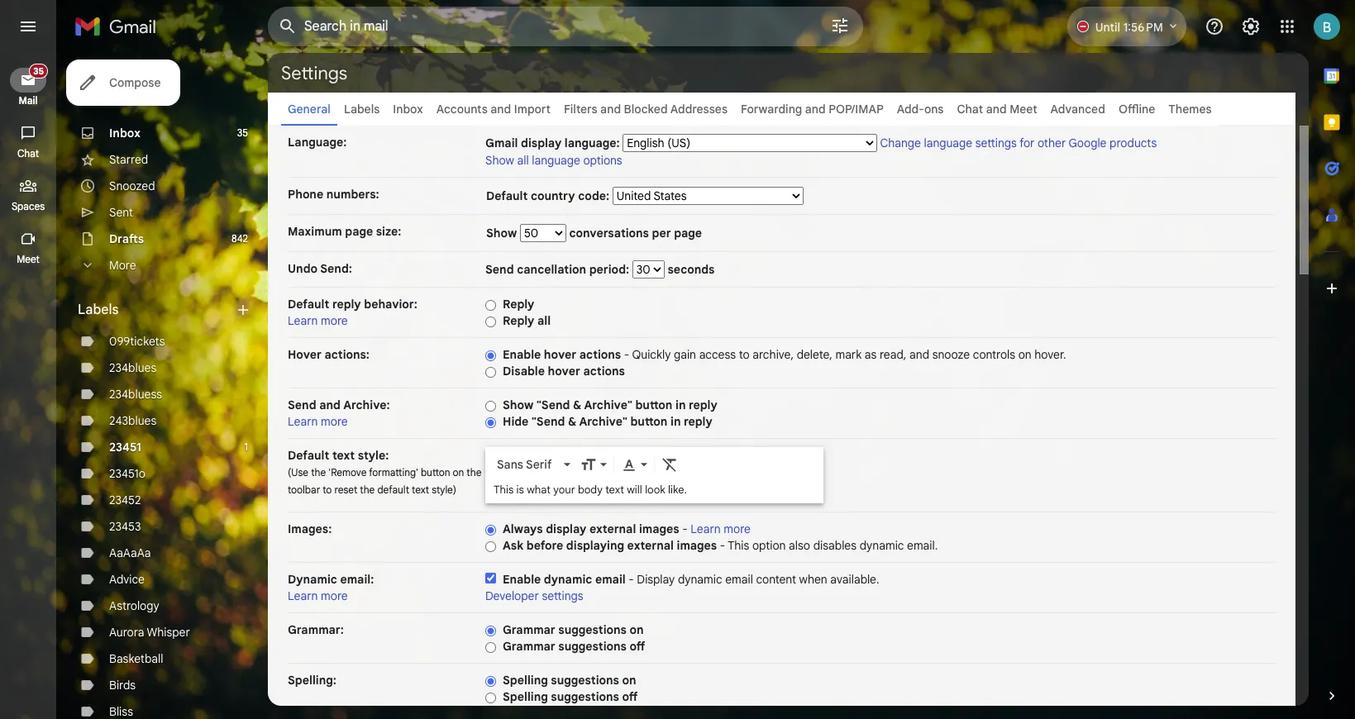 Task type: describe. For each thing, give the bounding box(es) containing it.
099tickets
[[109, 334, 165, 349]]

like.
[[668, 483, 687, 497]]

pop/imap
[[829, 102, 884, 117]]

1 vertical spatial inbox
[[109, 126, 141, 141]]

controls
[[973, 347, 1016, 362]]

add-ons
[[897, 102, 944, 117]]

0 horizontal spatial the
[[311, 466, 326, 479]]

send and archive: learn more
[[288, 398, 390, 429]]

& for show
[[573, 398, 582, 413]]

addresses
[[671, 102, 728, 117]]

maximum page size:
[[288, 224, 401, 239]]

option
[[753, 538, 786, 553]]

Spelling suggestions off radio
[[485, 692, 496, 704]]

other
[[1038, 136, 1066, 151]]

reset
[[334, 484, 357, 496]]

language:
[[288, 135, 347, 150]]

before
[[527, 538, 563, 553]]

forwarding
[[741, 102, 802, 117]]

advanced search options image
[[824, 9, 857, 42]]

"send for hide
[[532, 414, 565, 429]]

reply for hide "send & archive" button in reply
[[684, 414, 713, 429]]

to inside default text style: (use the 'remove formatting' button on the toolbar to reset the default text style)
[[323, 484, 332, 496]]

archive" for hide
[[579, 414, 628, 429]]

35 inside navigation
[[33, 65, 44, 77]]

meet inside heading
[[17, 253, 40, 265]]

search in mail image
[[273, 12, 303, 41]]

Search in mail text field
[[304, 18, 784, 35]]

settings inside "enable dynamic email - display dynamic email content when available. developer settings"
[[542, 589, 583, 604]]

import
[[514, 102, 551, 117]]

disables
[[813, 538, 857, 553]]

snooze
[[933, 347, 970, 362]]

- inside "enable dynamic email - display dynamic email content when available. developer settings"
[[629, 572, 634, 587]]

and for archive:
[[319, 398, 341, 413]]

maximum
[[288, 224, 342, 239]]

spaces
[[11, 200, 45, 213]]

settings
[[281, 62, 347, 84]]

1
[[244, 441, 248, 453]]

hide
[[503, 414, 529, 429]]

spelling for spelling suggestions on
[[503, 673, 548, 688]]

send cancellation period:
[[485, 262, 632, 277]]

2 email from the left
[[725, 572, 753, 587]]

read,
[[880, 347, 907, 362]]

099tickets link
[[109, 334, 165, 349]]

(use
[[288, 466, 309, 479]]

chat for chat
[[17, 147, 39, 160]]

hover for disable
[[548, 364, 580, 379]]

enable for enable hover actions
[[503, 347, 541, 362]]

reply for show "send & archive" button in reply
[[689, 398, 718, 413]]

23451o
[[109, 466, 146, 481]]

show for show all language options
[[485, 153, 514, 168]]

period:
[[589, 262, 630, 277]]

birds link
[[109, 678, 136, 693]]

Hide "Send & Archive" button in reply radio
[[485, 417, 496, 429]]

starred link
[[109, 152, 148, 167]]

on up the spelling suggestions off
[[622, 673, 636, 688]]

Search in mail search field
[[268, 7, 863, 46]]

- left quickly
[[624, 347, 630, 362]]

when
[[799, 572, 828, 587]]

size:
[[376, 224, 401, 239]]

hover
[[288, 347, 322, 362]]

country
[[531, 189, 575, 203]]

Reply all radio
[[485, 316, 496, 328]]

aurora
[[109, 625, 144, 640]]

grammar suggestions on
[[503, 623, 644, 638]]

per
[[652, 226, 671, 241]]

whisper
[[147, 625, 190, 640]]

general link
[[288, 102, 331, 117]]

chat for chat and meet
[[957, 102, 983, 117]]

default for default text style: (use the 'remove formatting' button on the toolbar to reset the default text style)
[[288, 448, 329, 463]]

sent
[[109, 205, 133, 220]]

sans serif option
[[494, 457, 561, 473]]

email:
[[340, 572, 374, 587]]

will
[[627, 483, 642, 497]]

0 horizontal spatial page
[[345, 224, 373, 239]]

spaces heading
[[0, 200, 56, 213]]

2 horizontal spatial the
[[467, 466, 482, 479]]

0 horizontal spatial inbox link
[[109, 126, 141, 141]]

archive" for show
[[584, 398, 633, 413]]

& for hide
[[568, 414, 577, 429]]

filters and blocked addresses
[[564, 102, 728, 117]]

serif
[[526, 458, 552, 472]]

ons
[[924, 102, 944, 117]]

actions:
[[325, 347, 370, 362]]

0 vertical spatial to
[[739, 347, 750, 362]]

ask
[[503, 538, 524, 553]]

default for default country code:
[[486, 189, 528, 203]]

quickly
[[632, 347, 671, 362]]

developer
[[485, 589, 539, 604]]

body
[[578, 483, 603, 497]]

reply for reply
[[503, 297, 535, 312]]

remove formatting ‪(⌘\)‬ image
[[662, 457, 678, 473]]

35 link
[[10, 64, 48, 93]]

learn inside default reply behavior: learn more
[[288, 313, 318, 328]]

1 horizontal spatial page
[[674, 226, 702, 241]]

advanced link
[[1051, 102, 1106, 117]]

phone
[[288, 187, 324, 202]]

dynamic
[[288, 572, 337, 587]]

display for gmail
[[521, 136, 562, 151]]

0 vertical spatial images
[[639, 522, 679, 537]]

23451 link
[[109, 440, 141, 455]]

reply all
[[503, 313, 551, 328]]

1 vertical spatial this
[[728, 538, 750, 553]]

Enable hover actions radio
[[485, 350, 496, 362]]

1 vertical spatial images
[[677, 538, 717, 553]]

toolbar
[[288, 484, 320, 496]]

birds
[[109, 678, 136, 693]]

also
[[789, 538, 810, 553]]

and right read,
[[910, 347, 930, 362]]

show "send & archive" button in reply
[[503, 398, 718, 413]]

enable dynamic email - display dynamic email content when available. developer settings
[[485, 572, 880, 604]]

more
[[109, 258, 136, 273]]

Grammar suggestions off radio
[[485, 642, 496, 654]]

learn up ask before displaying external images - this option also disables dynamic email.
[[691, 522, 721, 537]]

suggestions for grammar suggestions on
[[559, 623, 627, 638]]

0 horizontal spatial this
[[494, 483, 514, 497]]

mail
[[19, 94, 38, 107]]

842
[[232, 232, 248, 245]]

themes
[[1169, 102, 1212, 117]]

grammar suggestions off
[[503, 639, 645, 654]]

spelling for spelling suggestions off
[[503, 690, 548, 705]]

spelling:
[[288, 673, 337, 688]]

compose
[[109, 75, 161, 90]]

suggestions for spelling suggestions on
[[551, 673, 619, 688]]

hover for enable
[[544, 347, 577, 362]]

default reply behavior: learn more
[[288, 297, 417, 328]]

behavior:
[[364, 297, 417, 312]]

show for show "send & archive" button in reply
[[503, 398, 534, 413]]

conversations
[[569, 226, 649, 241]]

learn inside send and archive: learn more
[[288, 414, 318, 429]]

reply inside default reply behavior: learn more
[[332, 297, 361, 312]]

on left 'hover.'
[[1019, 347, 1032, 362]]

learn more link for email:
[[288, 589, 348, 604]]

mail heading
[[0, 94, 56, 108]]

243blues link
[[109, 413, 157, 428]]

numbers:
[[326, 187, 379, 202]]

meet heading
[[0, 253, 56, 266]]

on down display
[[630, 623, 644, 638]]

and for import
[[491, 102, 511, 117]]

show all language options link
[[485, 153, 622, 168]]



Task type: locate. For each thing, give the bounding box(es) containing it.
learn
[[288, 313, 318, 328], [288, 414, 318, 429], [691, 522, 721, 537], [288, 589, 318, 604]]

learn more link up 'hover actions:'
[[288, 313, 348, 328]]

1 vertical spatial display
[[546, 522, 587, 537]]

suggestions for grammar suggestions off
[[559, 639, 627, 654]]

button inside default text style: (use the 'remove formatting' button on the toolbar to reset the default text style)
[[421, 466, 450, 479]]

formatting'
[[369, 466, 418, 479]]

accounts and import
[[436, 102, 551, 117]]

1 vertical spatial show
[[486, 226, 520, 241]]

0 vertical spatial enable
[[503, 347, 541, 362]]

2 spelling from the top
[[503, 690, 548, 705]]

learn inside the 'dynamic email: learn more'
[[288, 589, 318, 604]]

astrology link
[[109, 599, 159, 614]]

default
[[377, 484, 409, 496]]

more down dynamic at the bottom left
[[321, 589, 348, 604]]

button for show "send & archive" button in reply
[[635, 398, 673, 413]]

enable
[[503, 347, 541, 362], [503, 572, 541, 587]]

all down gmail
[[517, 153, 529, 168]]

1 horizontal spatial settings
[[976, 136, 1017, 151]]

hover right disable
[[548, 364, 580, 379]]

labels link
[[344, 102, 380, 117]]

reply
[[332, 297, 361, 312], [689, 398, 718, 413], [684, 414, 713, 429]]

0 vertical spatial labels
[[344, 102, 380, 117]]

and for meet
[[986, 102, 1007, 117]]

aaaaaa link
[[109, 546, 151, 561]]

labels for labels link
[[344, 102, 380, 117]]

1 reply from the top
[[503, 297, 535, 312]]

button up hide "send & archive" button in reply
[[635, 398, 673, 413]]

35 left the language:
[[237, 127, 248, 139]]

&
[[573, 398, 582, 413], [568, 414, 577, 429]]

spelling right spelling suggestions on radio
[[503, 673, 548, 688]]

chat down the mail "heading"
[[17, 147, 39, 160]]

off for spelling suggestions off
[[622, 690, 638, 705]]

234bluess
[[109, 387, 162, 402]]

and left "archive:" at bottom
[[319, 398, 341, 413]]

grammar
[[503, 623, 556, 638], [503, 639, 556, 654]]

0 vertical spatial spelling
[[503, 673, 548, 688]]

off down spelling suggestions on
[[622, 690, 638, 705]]

suggestions up grammar suggestions off
[[559, 623, 627, 638]]

spelling right spelling suggestions off 'radio'
[[503, 690, 548, 705]]

in for hide "send & archive" button in reply
[[671, 414, 681, 429]]

2 vertical spatial default
[[288, 448, 329, 463]]

all for show
[[517, 153, 529, 168]]

disable hover actions
[[503, 364, 625, 379]]

learn up "(use"
[[288, 414, 318, 429]]

add-ons link
[[897, 102, 944, 117]]

in for show "send & archive" button in reply
[[676, 398, 686, 413]]

more inside the 'dynamic email: learn more'
[[321, 589, 348, 604]]

reply up formatting options toolbar
[[684, 414, 713, 429]]

gmail image
[[74, 10, 165, 43]]

"send right the hide at the left bottom of the page
[[532, 414, 565, 429]]

Always display external images radio
[[485, 524, 496, 537]]

1 horizontal spatial inbox link
[[393, 102, 423, 117]]

display up before
[[546, 522, 587, 537]]

reply down access
[[689, 398, 718, 413]]

0 horizontal spatial language
[[532, 153, 580, 168]]

code:
[[578, 189, 610, 203]]

0 horizontal spatial inbox
[[109, 126, 141, 141]]

off down grammar suggestions on
[[630, 639, 645, 654]]

0 horizontal spatial meet
[[17, 253, 40, 265]]

on inside default text style: (use the 'remove formatting' button on the toolbar to reset the default text style)
[[453, 466, 464, 479]]

1 horizontal spatial language
[[924, 136, 973, 151]]

add-
[[897, 102, 924, 117]]

default text style: (use the 'remove formatting' button on the toolbar to reset the default text style)
[[288, 448, 482, 496]]

1 vertical spatial inbox link
[[109, 126, 141, 141]]

suggestions up the spelling suggestions off
[[551, 673, 619, 688]]

send:
[[320, 261, 352, 276]]

to left reset
[[323, 484, 332, 496]]

1 vertical spatial external
[[627, 538, 674, 553]]

0 vertical spatial button
[[635, 398, 673, 413]]

1 horizontal spatial 35
[[237, 127, 248, 139]]

0 vertical spatial all
[[517, 153, 529, 168]]

1 vertical spatial in
[[671, 414, 681, 429]]

enable hover actions - quickly gain access to archive, delete, mark as read, and snooze controls on hover.
[[503, 347, 1066, 362]]

0 vertical spatial show
[[485, 153, 514, 168]]

1 vertical spatial "send
[[532, 414, 565, 429]]

send for send cancellation period:
[[485, 262, 514, 277]]

and left import
[[491, 102, 511, 117]]

default inside default text style: (use the 'remove formatting' button on the toolbar to reset the default text style)
[[288, 448, 329, 463]]

0 vertical spatial "send
[[537, 398, 570, 413]]

chat right 'ons'
[[957, 102, 983, 117]]

available.
[[831, 572, 880, 587]]

reply right reply all option
[[503, 313, 535, 328]]

more up ask before displaying external images - this option also disables dynamic email.
[[724, 522, 751, 537]]

images
[[639, 522, 679, 537], [677, 538, 717, 553]]

text up 'remove
[[332, 448, 355, 463]]

show for show
[[486, 226, 520, 241]]

meet down spaces 'heading'
[[17, 253, 40, 265]]

1 vertical spatial actions
[[583, 364, 625, 379]]

1 vertical spatial labels
[[78, 302, 119, 318]]

navigation
[[0, 53, 58, 719]]

accounts and import link
[[436, 102, 551, 117]]

archive:
[[343, 398, 390, 413]]

hover actions:
[[288, 347, 370, 362]]

labels right the 'general' "link"
[[344, 102, 380, 117]]

1 horizontal spatial dynamic
[[678, 572, 722, 587]]

meet up for
[[1010, 102, 1038, 117]]

tab list
[[1309, 53, 1355, 660]]

1 vertical spatial to
[[323, 484, 332, 496]]

learn more link up ask before displaying external images - this option also disables dynamic email.
[[691, 522, 751, 537]]

conversations per page
[[566, 226, 702, 241]]

in up 'remove formatting ‪(⌘\)‬' icon
[[671, 414, 681, 429]]

and up change language settings for other google products
[[986, 102, 1007, 117]]

0 vertical spatial external
[[590, 522, 636, 537]]

1 horizontal spatial text
[[412, 484, 429, 496]]

Grammar suggestions on radio
[[485, 625, 496, 637]]

always
[[503, 522, 543, 537]]

default
[[486, 189, 528, 203], [288, 297, 329, 312], [288, 448, 329, 463]]

chat and meet link
[[957, 102, 1038, 117]]

meet
[[1010, 102, 1038, 117], [17, 253, 40, 265]]

actions
[[580, 347, 621, 362], [583, 364, 625, 379]]

dynamic
[[860, 538, 904, 553], [544, 572, 592, 587], [678, 572, 722, 587]]

chat inside heading
[[17, 147, 39, 160]]

0 horizontal spatial all
[[517, 153, 529, 168]]

1 vertical spatial chat
[[17, 147, 39, 160]]

default inside default reply behavior: learn more
[[288, 297, 329, 312]]

language down gmail display language:
[[532, 153, 580, 168]]

suggestions
[[559, 623, 627, 638], [559, 639, 627, 654], [551, 673, 619, 688], [551, 690, 619, 705]]

inbox up starred link
[[109, 126, 141, 141]]

aurora whisper
[[109, 625, 190, 640]]

formatting options toolbar
[[490, 449, 819, 480]]

and for pop/imap
[[805, 102, 826, 117]]

reply for reply all
[[503, 313, 535, 328]]

1 vertical spatial reply
[[503, 313, 535, 328]]

actions up the show "send & archive" button in reply
[[583, 364, 625, 379]]

0 vertical spatial inbox link
[[393, 102, 423, 117]]

the right reset
[[360, 484, 375, 496]]

email left the content
[[725, 572, 753, 587]]

spelling suggestions off
[[503, 690, 638, 705]]

1 horizontal spatial meet
[[1010, 102, 1038, 117]]

1 vertical spatial default
[[288, 297, 329, 312]]

0 horizontal spatial email
[[595, 572, 626, 587]]

1 vertical spatial archive"
[[579, 414, 628, 429]]

labels for labels heading
[[78, 302, 119, 318]]

1 horizontal spatial this
[[728, 538, 750, 553]]

0 vertical spatial chat
[[957, 102, 983, 117]]

send inside send and archive: learn more
[[288, 398, 316, 413]]

0 vertical spatial off
[[630, 639, 645, 654]]

forwarding and pop/imap
[[741, 102, 884, 117]]

dynamic up developer settings link
[[544, 572, 592, 587]]

1 vertical spatial &
[[568, 414, 577, 429]]

- left display
[[629, 572, 634, 587]]

page
[[345, 224, 373, 239], [674, 226, 702, 241]]

chat and meet
[[957, 102, 1038, 117]]

0 horizontal spatial labels
[[78, 302, 119, 318]]

basketball link
[[109, 652, 163, 667]]

settings
[[976, 136, 1017, 151], [542, 589, 583, 604]]

button down the show "send & archive" button in reply
[[630, 414, 668, 429]]

learn more link down "archive:" at bottom
[[288, 414, 348, 429]]

and inside send and archive: learn more
[[319, 398, 341, 413]]

navigation containing mail
[[0, 53, 58, 719]]

0 horizontal spatial text
[[332, 448, 355, 463]]

1 vertical spatial settings
[[542, 589, 583, 604]]

1 horizontal spatial email
[[725, 572, 753, 587]]

as
[[865, 347, 877, 362]]

button for hide "send & archive" button in reply
[[630, 414, 668, 429]]

0 horizontal spatial to
[[323, 484, 332, 496]]

display up show all language options link at the top
[[521, 136, 562, 151]]

grammar right grammar suggestions off radio
[[503, 639, 556, 654]]

and for blocked
[[600, 102, 621, 117]]

learn more link down dynamic at the bottom left
[[288, 589, 348, 604]]

grammar for grammar suggestions off
[[503, 639, 556, 654]]

external
[[590, 522, 636, 537], [627, 538, 674, 553]]

1 vertical spatial send
[[288, 398, 316, 413]]

to
[[739, 347, 750, 362], [323, 484, 332, 496]]

1 horizontal spatial labels
[[344, 102, 380, 117]]

0 vertical spatial &
[[573, 398, 582, 413]]

off for grammar suggestions off
[[630, 639, 645, 654]]

aurora whisper link
[[109, 625, 190, 640]]

1 horizontal spatial to
[[739, 347, 750, 362]]

the left the sans
[[467, 466, 482, 479]]

style)
[[432, 484, 457, 496]]

2 horizontal spatial dynamic
[[860, 538, 904, 553]]

show
[[485, 153, 514, 168], [486, 226, 520, 241], [503, 398, 534, 413]]

more inside send and archive: learn more
[[321, 414, 348, 429]]

page left size:
[[345, 224, 373, 239]]

Ask before displaying external images radio
[[485, 541, 496, 553]]

1 vertical spatial all
[[538, 313, 551, 328]]

1 horizontal spatial the
[[360, 484, 375, 496]]

0 vertical spatial send
[[485, 262, 514, 277]]

0 vertical spatial archive"
[[584, 398, 633, 413]]

inbox link
[[393, 102, 423, 117], [109, 126, 141, 141]]

23451
[[109, 440, 141, 455]]

0 vertical spatial reply
[[503, 297, 535, 312]]

text
[[332, 448, 355, 463], [605, 483, 624, 497], [412, 484, 429, 496]]

Show "Send & Archive" button in reply radio
[[485, 400, 496, 413]]

1 vertical spatial hover
[[548, 364, 580, 379]]

0 vertical spatial display
[[521, 136, 562, 151]]

1 horizontal spatial send
[[485, 262, 514, 277]]

enable up disable
[[503, 347, 541, 362]]

1 email from the left
[[595, 572, 626, 587]]

in down gain
[[676, 398, 686, 413]]

inbox link right labels link
[[393, 102, 423, 117]]

all down 'cancellation' on the top left
[[538, 313, 551, 328]]

cancellation
[[517, 262, 586, 277]]

filters
[[564, 102, 598, 117]]

reply up reply all
[[503, 297, 535, 312]]

button up style)
[[421, 466, 450, 479]]

astrology
[[109, 599, 159, 614]]

text left style)
[[412, 484, 429, 496]]

default up "(use"
[[288, 448, 329, 463]]

access
[[699, 347, 736, 362]]

images up "enable dynamic email - display dynamic email content when available. developer settings"
[[677, 538, 717, 553]]

23453
[[109, 519, 141, 534]]

advanced
[[1051, 102, 1106, 117]]

chat heading
[[0, 147, 56, 160]]

archive" down the show "send & archive" button in reply
[[579, 414, 628, 429]]

text left will
[[605, 483, 624, 497]]

gain
[[674, 347, 696, 362]]

settings image
[[1241, 17, 1261, 36]]

0 vertical spatial grammar
[[503, 623, 556, 638]]

1 vertical spatial off
[[622, 690, 638, 705]]

1 vertical spatial reply
[[689, 398, 718, 413]]

2 vertical spatial button
[[421, 466, 450, 479]]

234bluess link
[[109, 387, 162, 402]]

undo
[[288, 261, 318, 276]]

default down undo
[[288, 297, 329, 312]]

undo send:
[[288, 261, 352, 276]]

0 vertical spatial settings
[[976, 136, 1017, 151]]

this left option
[[728, 538, 750, 553]]

1 horizontal spatial all
[[538, 313, 551, 328]]

display
[[521, 136, 562, 151], [546, 522, 587, 537]]

mark
[[836, 347, 862, 362]]

ask before displaying external images - this option also disables dynamic email.
[[503, 538, 938, 553]]

images down the look
[[639, 522, 679, 537]]

0 horizontal spatial dynamic
[[544, 572, 592, 587]]

1 vertical spatial grammar
[[503, 639, 556, 654]]

learn more link for reply
[[288, 313, 348, 328]]

& up hide "send & archive" button in reply
[[573, 398, 582, 413]]

actions up "disable hover actions"
[[580, 347, 621, 362]]

1 vertical spatial button
[[630, 414, 668, 429]]

show down gmail
[[485, 153, 514, 168]]

suggestions down grammar suggestions on
[[559, 639, 627, 654]]

inbox right labels link
[[393, 102, 423, 117]]

1 vertical spatial 35
[[237, 127, 248, 139]]

suggestions down spelling suggestions on
[[551, 690, 619, 705]]

Reply radio
[[485, 299, 496, 312]]

2 grammar from the top
[[503, 639, 556, 654]]

grammar down developer settings link
[[503, 623, 556, 638]]

suggestions for spelling suggestions off
[[551, 690, 619, 705]]

enable up developer
[[503, 572, 541, 587]]

all for reply
[[538, 313, 551, 328]]

google
[[1069, 136, 1107, 151]]

labels heading
[[78, 302, 235, 318]]

labels up '099tickets'
[[78, 302, 119, 318]]

reply down send: on the top
[[332, 297, 361, 312]]

dynamic email: learn more
[[288, 572, 374, 604]]

& down the show "send & archive" button in reply
[[568, 414, 577, 429]]

hover up "disable hover actions"
[[544, 347, 577, 362]]

0 vertical spatial this
[[494, 483, 514, 497]]

default country code:
[[486, 189, 613, 203]]

enable for enable dynamic email
[[503, 572, 541, 587]]

0 vertical spatial default
[[486, 189, 528, 203]]

language down 'ons'
[[924, 136, 973, 151]]

- left option
[[720, 538, 725, 553]]

forwarding and pop/imap link
[[741, 102, 884, 117]]

send down hover
[[288, 398, 316, 413]]

archive" up hide "send & archive" button in reply
[[584, 398, 633, 413]]

external down the always display external images - learn more
[[627, 538, 674, 553]]

1 vertical spatial enable
[[503, 572, 541, 587]]

displaying
[[566, 538, 624, 553]]

email down displaying
[[595, 572, 626, 587]]

1 spelling from the top
[[503, 673, 548, 688]]

0 vertical spatial 35
[[33, 65, 44, 77]]

None checkbox
[[485, 573, 496, 584]]

products
[[1110, 136, 1157, 151]]

1 vertical spatial language
[[532, 153, 580, 168]]

0 vertical spatial in
[[676, 398, 686, 413]]

main menu image
[[18, 17, 38, 36]]

grammar:
[[288, 623, 344, 638]]

and right filters
[[600, 102, 621, 117]]

0 vertical spatial hover
[[544, 347, 577, 362]]

general
[[288, 102, 331, 117]]

spelling suggestions on
[[503, 673, 636, 688]]

this left is on the left
[[494, 483, 514, 497]]

to right access
[[739, 347, 750, 362]]

1 horizontal spatial chat
[[957, 102, 983, 117]]

support image
[[1205, 17, 1225, 36]]

settings up grammar suggestions on
[[542, 589, 583, 604]]

seconds
[[665, 262, 715, 277]]

show up the hide at the left bottom of the page
[[503, 398, 534, 413]]

blocked
[[624, 102, 668, 117]]

0 vertical spatial actions
[[580, 347, 621, 362]]

more down "archive:" at bottom
[[321, 414, 348, 429]]

send for send and archive: learn more
[[288, 398, 316, 413]]

off
[[630, 639, 645, 654], [622, 690, 638, 705]]

2 horizontal spatial text
[[605, 483, 624, 497]]

settings left for
[[976, 136, 1017, 151]]

1 enable from the top
[[503, 347, 541, 362]]

0 horizontal spatial 35
[[33, 65, 44, 77]]

the right "(use"
[[311, 466, 326, 479]]

0 horizontal spatial settings
[[542, 589, 583, 604]]

actions for enable
[[580, 347, 621, 362]]

more inside default reply behavior: learn more
[[321, 313, 348, 328]]

0 horizontal spatial send
[[288, 398, 316, 413]]

2 enable from the top
[[503, 572, 541, 587]]

0 vertical spatial inbox
[[393, 102, 423, 117]]

243blues
[[109, 413, 157, 428]]

23452
[[109, 493, 141, 508]]

Spelling suggestions on radio
[[485, 675, 496, 688]]

learn down dynamic at the bottom left
[[288, 589, 318, 604]]

0 vertical spatial reply
[[332, 297, 361, 312]]

1 vertical spatial meet
[[17, 253, 40, 265]]

2 reply from the top
[[503, 313, 535, 328]]

0 vertical spatial language
[[924, 136, 973, 151]]

2 vertical spatial reply
[[684, 414, 713, 429]]

Disable hover actions radio
[[485, 366, 496, 379]]

- up ask before displaying external images - this option also disables dynamic email.
[[682, 522, 688, 537]]

offline
[[1119, 102, 1156, 117]]

display for always
[[546, 522, 587, 537]]

234blues link
[[109, 361, 157, 375]]

0 vertical spatial meet
[[1010, 102, 1038, 117]]

more up 'hover actions:'
[[321, 313, 348, 328]]

1 horizontal spatial inbox
[[393, 102, 423, 117]]

0 horizontal spatial chat
[[17, 147, 39, 160]]

external up displaying
[[590, 522, 636, 537]]

inbox link up starred link
[[109, 126, 141, 141]]

default left country in the left top of the page
[[486, 189, 528, 203]]

default for default reply behavior: learn more
[[288, 297, 329, 312]]

dynamic down ask before displaying external images - this option also disables dynamic email.
[[678, 572, 722, 587]]

35 up mail
[[33, 65, 44, 77]]

enable inside "enable dynamic email - display dynamic email content when available. developer settings"
[[503, 572, 541, 587]]

grammar for grammar suggestions on
[[503, 623, 556, 638]]

and left pop/imap
[[805, 102, 826, 117]]

learn more link for and
[[288, 414, 348, 429]]

1 grammar from the top
[[503, 623, 556, 638]]

actions for disable
[[583, 364, 625, 379]]

"send for show
[[537, 398, 570, 413]]

style:
[[358, 448, 389, 463]]

1 vertical spatial spelling
[[503, 690, 548, 705]]

send up reply option
[[485, 262, 514, 277]]

on up style)
[[453, 466, 464, 479]]



Task type: vqa. For each thing, say whether or not it's contained in the screenshot.
Forwarding and POP/IMAP
yes



